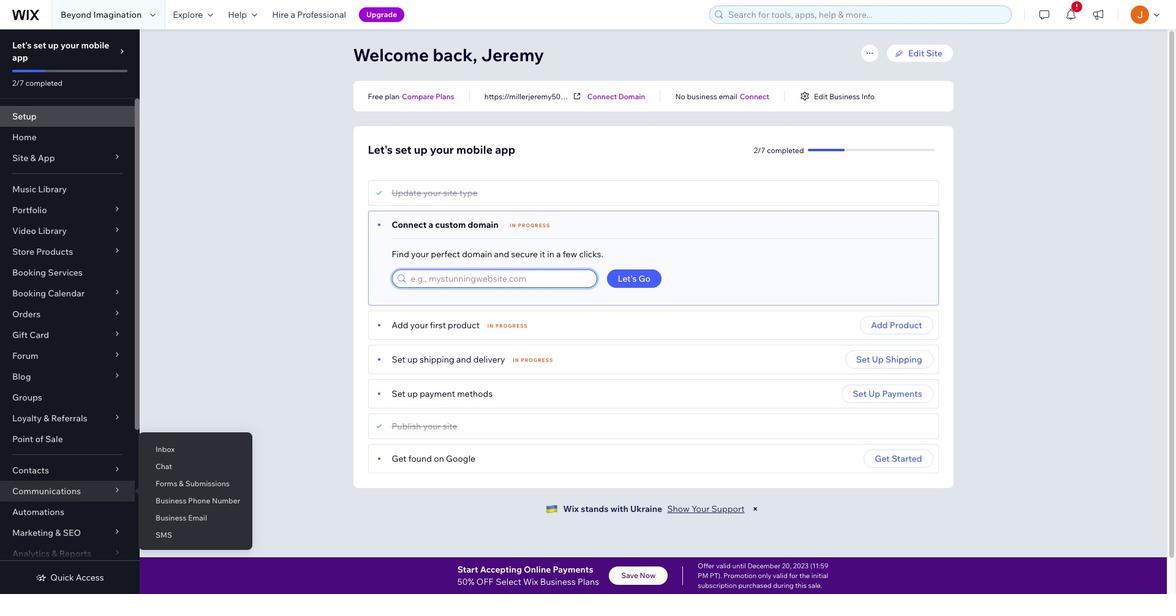 Task type: vqa. For each thing, say whether or not it's contained in the screenshot.
No business email Connect
yes



Task type: describe. For each thing, give the bounding box(es) containing it.
payment
[[420, 389, 455, 400]]

chat link
[[139, 457, 253, 477]]

0 horizontal spatial valid
[[716, 562, 731, 571]]

edit for edit business info
[[814, 92, 828, 101]]

december
[[748, 562, 781, 571]]

pm
[[698, 572, 709, 580]]

setup
[[12, 111, 37, 122]]

get started
[[875, 454, 923, 465]]

edit site link
[[887, 44, 954, 63]]

hire
[[272, 9, 289, 20]]

progress for set up shipping and delivery
[[521, 357, 554, 363]]

set up payments
[[853, 389, 923, 400]]

beyond imagination
[[61, 9, 142, 20]]

access
[[76, 572, 104, 583]]

1 vertical spatial let's set up your mobile app
[[368, 143, 516, 157]]

domain
[[619, 92, 646, 101]]

marketing & seo
[[12, 528, 81, 539]]

up for shipping
[[872, 354, 884, 365]]

forms & submissions
[[156, 479, 230, 488]]

edit for edit site
[[909, 48, 925, 59]]

secure
[[511, 249, 538, 260]]

info
[[862, 92, 875, 101]]

your for update
[[424, 188, 441, 199]]

sms link
[[139, 525, 253, 546]]

update
[[392, 188, 422, 199]]

store products
[[12, 246, 73, 257]]

automations link
[[0, 502, 135, 523]]

get started button
[[864, 450, 934, 468]]

portfolio
[[12, 205, 47, 216]]

business inside start accepting online payments 50% off select wix business plans
[[540, 577, 576, 588]]

1 horizontal spatial site
[[927, 48, 943, 59]]

upgrade button
[[359, 7, 405, 22]]

set inside sidebar element
[[34, 40, 46, 51]]

free
[[368, 92, 383, 101]]

contacts button
[[0, 460, 135, 481]]

connect for connect a custom domain
[[392, 219, 427, 230]]

blog
[[12, 371, 31, 382]]

product
[[890, 320, 923, 331]]

analytics & reports button
[[0, 544, 135, 564]]

quick access
[[50, 572, 104, 583]]

store products button
[[0, 241, 135, 262]]

marketing & seo button
[[0, 523, 135, 544]]

services
[[48, 267, 83, 278]]

blog button
[[0, 366, 135, 387]]

sale
[[45, 434, 63, 445]]

now
[[640, 571, 656, 580]]

clicks.
[[579, 249, 604, 260]]

it
[[540, 249, 545, 260]]

update your site type
[[392, 188, 478, 199]]

music library link
[[0, 179, 135, 200]]

0 horizontal spatial plans
[[436, 92, 455, 101]]

in for connect a custom domain
[[510, 222, 517, 229]]

1 vertical spatial completed
[[768, 146, 804, 155]]

help button
[[221, 0, 265, 29]]

add for add product
[[871, 320, 888, 331]]

music
[[12, 184, 36, 195]]

let's go button
[[607, 270, 662, 288]]

business
[[687, 92, 718, 101]]

edit business info button
[[800, 91, 875, 102]]

support
[[712, 504, 745, 515]]

show
[[668, 504, 690, 515]]

let's inside sidebar element
[[12, 40, 32, 51]]

groups
[[12, 392, 42, 403]]

initial
[[812, 572, 829, 580]]

& for analytics
[[52, 549, 57, 560]]

communications button
[[0, 481, 135, 502]]

product
[[448, 320, 480, 331]]

2 vertical spatial a
[[557, 249, 561, 260]]

connect domain link
[[588, 91, 646, 102]]

site & app button
[[0, 148, 135, 169]]

off
[[477, 577, 494, 588]]

publish your site
[[392, 421, 458, 432]]

(11:59
[[811, 562, 829, 571]]

compare plans link
[[402, 91, 455, 102]]

your up update your site type
[[430, 143, 454, 157]]

& for site
[[30, 153, 36, 164]]

a for professional
[[291, 9, 295, 20]]

2 horizontal spatial connect
[[740, 92, 770, 101]]

in progress for connect a custom domain
[[510, 222, 551, 229]]

your for publish
[[423, 421, 441, 432]]

1 vertical spatial valid
[[773, 572, 788, 580]]

domain for custom
[[468, 219, 499, 230]]

until
[[733, 562, 746, 571]]

stands
[[581, 504, 609, 515]]

add for add your first product
[[392, 320, 409, 331]]

1 horizontal spatial let's
[[368, 143, 393, 157]]

the
[[800, 572, 810, 580]]

business phone number
[[156, 496, 240, 506]]

completed inside sidebar element
[[26, 78, 62, 88]]

inbox link
[[139, 439, 253, 460]]

save
[[622, 571, 639, 580]]

set for set up shipping
[[857, 354, 871, 365]]

point of sale
[[12, 434, 63, 445]]

type
[[460, 188, 478, 199]]

on
[[434, 454, 444, 465]]

store
[[12, 246, 34, 257]]

during
[[774, 582, 794, 590]]

google
[[446, 454, 476, 465]]

setup link
[[0, 106, 135, 127]]

communications
[[12, 486, 81, 497]]

let's set up your mobile app inside sidebar element
[[12, 40, 109, 63]]

library for video library
[[38, 226, 67, 237]]

1 horizontal spatial 2/7 completed
[[754, 146, 804, 155]]

contacts
[[12, 465, 49, 476]]

get for get started
[[875, 454, 890, 465]]

professional
[[297, 9, 346, 20]]

imagination
[[93, 9, 142, 20]]

payments inside button
[[883, 389, 923, 400]]

Search for tools, apps, help & more... field
[[725, 6, 1008, 23]]

analytics
[[12, 549, 50, 560]]

plans inside start accepting online payments 50% off select wix business plans
[[578, 577, 600, 588]]

sms
[[156, 531, 172, 540]]

2023
[[794, 562, 809, 571]]

start accepting online payments 50% off select wix business plans
[[458, 564, 600, 588]]

booking for booking calendar
[[12, 288, 46, 299]]

select
[[496, 577, 522, 588]]



Task type: locate. For each thing, give the bounding box(es) containing it.
in for set up shipping and delivery
[[513, 357, 520, 363]]

email
[[188, 514, 207, 523]]

let's
[[12, 40, 32, 51], [368, 143, 393, 157], [618, 273, 637, 284]]

sidebar element
[[0, 29, 140, 594]]

0 horizontal spatial 2/7 completed
[[12, 78, 62, 88]]

chat
[[156, 462, 172, 471]]

sale.
[[809, 582, 823, 590]]

& for marketing
[[55, 528, 61, 539]]

site
[[443, 188, 458, 199], [443, 421, 458, 432]]

loyalty
[[12, 413, 42, 424]]

progress up delivery
[[496, 323, 528, 329]]

in right product
[[488, 323, 494, 329]]

library inside popup button
[[38, 226, 67, 237]]

0 horizontal spatial payments
[[553, 564, 594, 575]]

2/7 down connect link
[[754, 146, 766, 155]]

0 vertical spatial a
[[291, 9, 295, 20]]

payments right online
[[553, 564, 594, 575]]

& left the reports
[[52, 549, 57, 560]]

1 vertical spatial set
[[395, 143, 412, 157]]

payments inside start accepting online payments 50% off select wix business plans
[[553, 564, 594, 575]]

let's go
[[618, 273, 651, 284]]

gift card
[[12, 330, 49, 341]]

1 horizontal spatial add
[[871, 320, 888, 331]]

2 booking from the top
[[12, 288, 46, 299]]

upgrade
[[366, 10, 397, 19]]

and left 'secure'
[[494, 249, 509, 260]]

connect inside "link"
[[588, 92, 617, 101]]

set inside set up shipping button
[[857, 354, 871, 365]]

business up sms at the bottom
[[156, 514, 187, 523]]

your right update
[[424, 188, 441, 199]]

1 horizontal spatial 2/7
[[754, 146, 766, 155]]

1 vertical spatial edit
[[814, 92, 828, 101]]

in right delivery
[[513, 357, 520, 363]]

domain right custom on the left
[[468, 219, 499, 230]]

a right in
[[557, 249, 561, 260]]

few
[[563, 249, 577, 260]]

back,
[[433, 44, 478, 66]]

in for add your first product
[[488, 323, 494, 329]]

connect a custom domain
[[392, 219, 499, 230]]

your for add
[[410, 320, 428, 331]]

site for update your site type
[[443, 188, 458, 199]]

up
[[872, 354, 884, 365], [869, 389, 881, 400]]

plans left "save"
[[578, 577, 600, 588]]

2/7
[[12, 78, 24, 88], [754, 146, 766, 155]]

set
[[392, 354, 406, 365], [857, 354, 871, 365], [392, 389, 406, 400], [853, 389, 867, 400]]

booking
[[12, 267, 46, 278], [12, 288, 46, 299]]

up for payments
[[869, 389, 881, 400]]

booking down store
[[12, 267, 46, 278]]

2 horizontal spatial a
[[557, 249, 561, 260]]

library up portfolio dropdown button
[[38, 184, 67, 195]]

edit business info
[[814, 92, 875, 101]]

add left first
[[392, 320, 409, 331]]

gift
[[12, 330, 28, 341]]

1 vertical spatial 2/7 completed
[[754, 146, 804, 155]]

forum button
[[0, 346, 135, 366]]

up inside button
[[869, 389, 881, 400]]

2/7 completed inside sidebar element
[[12, 78, 62, 88]]

0 vertical spatial let's set up your mobile app
[[12, 40, 109, 63]]

wix stands with ukraine show your support
[[563, 504, 745, 515]]

in progress for add your first product
[[488, 323, 528, 329]]

wix down online
[[524, 577, 538, 588]]

2 horizontal spatial let's
[[618, 273, 637, 284]]

1 vertical spatial and
[[457, 354, 472, 365]]

& for forms
[[179, 479, 184, 488]]

1 vertical spatial payments
[[553, 564, 594, 575]]

& inside 'popup button'
[[44, 413, 49, 424]]

connect
[[588, 92, 617, 101], [740, 92, 770, 101], [392, 219, 427, 230]]

edit inside button
[[814, 92, 828, 101]]

2 get from the left
[[875, 454, 890, 465]]

0 horizontal spatial wix
[[524, 577, 538, 588]]

connect right email at top right
[[740, 92, 770, 101]]

domain right perfect
[[462, 249, 492, 260]]

business inside business email link
[[156, 514, 187, 523]]

library for music library
[[38, 184, 67, 195]]

offer
[[698, 562, 715, 571]]

1 vertical spatial in
[[488, 323, 494, 329]]

in progress right delivery
[[513, 357, 554, 363]]

2/7 inside sidebar element
[[12, 78, 24, 88]]

booking for booking services
[[12, 267, 46, 278]]

1 horizontal spatial completed
[[768, 146, 804, 155]]

connect left the domain
[[588, 92, 617, 101]]

mobile down beyond imagination
[[81, 40, 109, 51]]

app
[[12, 52, 28, 63], [495, 143, 516, 157]]

plan
[[385, 92, 400, 101]]

save now button
[[609, 567, 668, 585]]

site left type
[[443, 188, 458, 199]]

1 horizontal spatial get
[[875, 454, 890, 465]]

domain
[[468, 219, 499, 230], [462, 249, 492, 260]]

domain for perfect
[[462, 249, 492, 260]]

referrals
[[51, 413, 87, 424]]

home link
[[0, 127, 135, 148]]

wix left stands in the bottom of the page
[[563, 504, 579, 515]]

set up shipping
[[857, 354, 923, 365]]

no business email connect
[[676, 92, 770, 101]]

up inside sidebar element
[[48, 40, 59, 51]]

0 vertical spatial and
[[494, 249, 509, 260]]

1 vertical spatial mobile
[[457, 143, 493, 157]]

booking up orders
[[12, 288, 46, 299]]

up left shipping
[[872, 354, 884, 365]]

your left first
[[410, 320, 428, 331]]

booking inside dropdown button
[[12, 288, 46, 299]]

connect for connect domain
[[588, 92, 617, 101]]

1 horizontal spatial payments
[[883, 389, 923, 400]]

your down beyond
[[61, 40, 79, 51]]

2/7 up setup
[[12, 78, 24, 88]]

1 horizontal spatial valid
[[773, 572, 788, 580]]

business
[[830, 92, 860, 101], [156, 496, 187, 506], [156, 514, 187, 523], [540, 577, 576, 588]]

1 vertical spatial site
[[12, 153, 28, 164]]

site for publish your site
[[443, 421, 458, 432]]

valid up pt).
[[716, 562, 731, 571]]

0 horizontal spatial edit
[[814, 92, 828, 101]]

progress right delivery
[[521, 357, 554, 363]]

set for set up payment methods
[[392, 389, 406, 400]]

add inside add product button
[[871, 320, 888, 331]]

1 vertical spatial in progress
[[488, 323, 528, 329]]

subscription
[[698, 582, 737, 590]]

1 vertical spatial booking
[[12, 288, 46, 299]]

0 horizontal spatial completed
[[26, 78, 62, 88]]

welcome back, jeremy
[[353, 44, 544, 66]]

0 vertical spatial site
[[927, 48, 943, 59]]

let's set up your mobile app down beyond
[[12, 40, 109, 63]]

in progress for set up shipping and delivery
[[513, 357, 554, 363]]

a left custom on the left
[[429, 219, 434, 230]]

2/7 completed up setup
[[12, 78, 62, 88]]

a inside "link"
[[291, 9, 295, 20]]

get
[[392, 454, 407, 465], [875, 454, 890, 465]]

your
[[692, 504, 710, 515]]

0 vertical spatial completed
[[26, 78, 62, 88]]

hire a professional
[[272, 9, 346, 20]]

booking services
[[12, 267, 83, 278]]

shipping
[[886, 354, 923, 365]]

1 vertical spatial plans
[[578, 577, 600, 588]]

0 horizontal spatial 2/7
[[12, 78, 24, 88]]

1 vertical spatial wix
[[524, 577, 538, 588]]

in up 'secure'
[[510, 222, 517, 229]]

0 horizontal spatial get
[[392, 454, 407, 465]]

0 vertical spatial edit
[[909, 48, 925, 59]]

0 vertical spatial let's
[[12, 40, 32, 51]]

delivery
[[474, 354, 505, 365]]

app
[[38, 153, 55, 164]]

video library
[[12, 226, 67, 237]]

valid
[[716, 562, 731, 571], [773, 572, 788, 580]]

business down forms
[[156, 496, 187, 506]]

0 vertical spatial plans
[[436, 92, 455, 101]]

home
[[12, 132, 37, 143]]

get left found
[[392, 454, 407, 465]]

a right hire
[[291, 9, 295, 20]]

1 vertical spatial site
[[443, 421, 458, 432]]

save now
[[622, 571, 656, 580]]

connect link
[[740, 91, 770, 102]]

business email
[[156, 514, 207, 523]]

this
[[796, 582, 807, 590]]

0 vertical spatial in progress
[[510, 222, 551, 229]]

loyalty & referrals button
[[0, 408, 135, 429]]

video library button
[[0, 221, 135, 241]]

set inside set up payments button
[[853, 389, 867, 400]]

1 booking from the top
[[12, 267, 46, 278]]

1 horizontal spatial edit
[[909, 48, 925, 59]]

0 horizontal spatial add
[[392, 320, 409, 331]]

up inside button
[[872, 354, 884, 365]]

e.g., mystunningwebsite.com field
[[407, 270, 593, 287]]

in progress up delivery
[[488, 323, 528, 329]]

0 horizontal spatial mobile
[[81, 40, 109, 51]]

2/7 completed down connect link
[[754, 146, 804, 155]]

0 vertical spatial library
[[38, 184, 67, 195]]

set for set up payments
[[853, 389, 867, 400]]

1 library from the top
[[38, 184, 67, 195]]

0 horizontal spatial app
[[12, 52, 28, 63]]

get inside get started button
[[875, 454, 890, 465]]

quick
[[50, 572, 74, 583]]

business inside the 'business phone number' link
[[156, 496, 187, 506]]

add
[[392, 320, 409, 331], [871, 320, 888, 331]]

0 vertical spatial set
[[34, 40, 46, 51]]

business inside edit business info button
[[830, 92, 860, 101]]

business left "info"
[[830, 92, 860, 101]]

2 add from the left
[[871, 320, 888, 331]]

library
[[38, 184, 67, 195], [38, 226, 67, 237]]

0 vertical spatial up
[[872, 354, 884, 365]]

0 vertical spatial booking
[[12, 267, 46, 278]]

0 vertical spatial 2/7 completed
[[12, 78, 62, 88]]

products
[[36, 246, 73, 257]]

started
[[892, 454, 923, 465]]

& inside popup button
[[30, 153, 36, 164]]

1 vertical spatial domain
[[462, 249, 492, 260]]

payments down shipping
[[883, 389, 923, 400]]

progress for add your first product
[[496, 323, 528, 329]]

and left delivery
[[457, 354, 472, 365]]

calendar
[[48, 288, 85, 299]]

business down online
[[540, 577, 576, 588]]

2 vertical spatial in progress
[[513, 357, 554, 363]]

1 horizontal spatial plans
[[578, 577, 600, 588]]

2 site from the top
[[443, 421, 458, 432]]

point
[[12, 434, 33, 445]]

1 horizontal spatial app
[[495, 143, 516, 157]]

get for get found on google
[[392, 454, 407, 465]]

compare
[[402, 92, 434, 101]]

1 vertical spatial library
[[38, 226, 67, 237]]

wix inside start accepting online payments 50% off select wix business plans
[[524, 577, 538, 588]]

set for set up shipping and delivery
[[392, 354, 406, 365]]

2 vertical spatial let's
[[618, 273, 637, 284]]

1 horizontal spatial set
[[395, 143, 412, 157]]

0 vertical spatial progress
[[518, 222, 551, 229]]

free plan compare plans
[[368, 92, 455, 101]]

& for loyalty
[[44, 413, 49, 424]]

app inside "let's set up your mobile app"
[[12, 52, 28, 63]]

your for find
[[411, 249, 429, 260]]

0 vertical spatial wix
[[563, 504, 579, 515]]

up down set up shipping button
[[869, 389, 881, 400]]

1 vertical spatial up
[[869, 389, 881, 400]]

2 library from the top
[[38, 226, 67, 237]]

1 vertical spatial progress
[[496, 323, 528, 329]]

add left product
[[871, 320, 888, 331]]

progress up it
[[518, 222, 551, 229]]

a for custom
[[429, 219, 434, 230]]

2 vertical spatial in
[[513, 357, 520, 363]]

0 vertical spatial 2/7
[[12, 78, 24, 88]]

business phone number link
[[139, 491, 253, 512]]

plans right compare
[[436, 92, 455, 101]]

& right forms
[[179, 479, 184, 488]]

your right the publish
[[423, 421, 441, 432]]

valid up the during
[[773, 572, 788, 580]]

1 vertical spatial a
[[429, 219, 434, 230]]

0 horizontal spatial set
[[34, 40, 46, 51]]

site down set up payment methods
[[443, 421, 458, 432]]

0 horizontal spatial site
[[12, 153, 28, 164]]

let's set up your mobile app up update your site type
[[368, 143, 516, 157]]

& left app
[[30, 153, 36, 164]]

business email link
[[139, 508, 253, 529]]

1 horizontal spatial mobile
[[457, 143, 493, 157]]

0 horizontal spatial let's
[[12, 40, 32, 51]]

orders
[[12, 309, 41, 320]]

1 get from the left
[[392, 454, 407, 465]]

number
[[212, 496, 240, 506]]

connect domain
[[588, 92, 646, 101]]

forms & submissions link
[[139, 474, 253, 495]]

in progress up 'secure'
[[510, 222, 551, 229]]

online
[[524, 564, 551, 575]]

let's inside button
[[618, 273, 637, 284]]

found
[[409, 454, 432, 465]]

0 vertical spatial mobile
[[81, 40, 109, 51]]

progress
[[518, 222, 551, 229], [496, 323, 528, 329], [521, 357, 554, 363]]

& left "seo"
[[55, 528, 61, 539]]

1 site from the top
[[443, 188, 458, 199]]

0 horizontal spatial a
[[291, 9, 295, 20]]

connect up find
[[392, 219, 427, 230]]

mobile inside "let's set up your mobile app"
[[81, 40, 109, 51]]

1 add from the left
[[392, 320, 409, 331]]

mobile up type
[[457, 143, 493, 157]]

library up the products
[[38, 226, 67, 237]]

beyond
[[61, 9, 92, 20]]

0 horizontal spatial and
[[457, 354, 472, 365]]

0 horizontal spatial connect
[[392, 219, 427, 230]]

0 vertical spatial site
[[443, 188, 458, 199]]

publish
[[392, 421, 421, 432]]

progress for connect a custom domain
[[518, 222, 551, 229]]

0 vertical spatial in
[[510, 222, 517, 229]]

help
[[228, 9, 247, 20]]

1 horizontal spatial a
[[429, 219, 434, 230]]

site inside popup button
[[12, 153, 28, 164]]

groups link
[[0, 387, 135, 408]]

& right loyalty at the left bottom of page
[[44, 413, 49, 424]]

1 horizontal spatial and
[[494, 249, 509, 260]]

site
[[927, 48, 943, 59], [12, 153, 28, 164]]

0 vertical spatial app
[[12, 52, 28, 63]]

1 vertical spatial app
[[495, 143, 516, 157]]

0 vertical spatial valid
[[716, 562, 731, 571]]

get left started
[[875, 454, 890, 465]]

your right find
[[411, 249, 429, 260]]

1 vertical spatial 2/7
[[754, 146, 766, 155]]

booking calendar
[[12, 288, 85, 299]]

2 vertical spatial progress
[[521, 357, 554, 363]]

1 vertical spatial let's
[[368, 143, 393, 157]]

automations
[[12, 507, 64, 518]]

0 vertical spatial payments
[[883, 389, 923, 400]]

your inside "let's set up your mobile app"
[[61, 40, 79, 51]]

up
[[48, 40, 59, 51], [414, 143, 428, 157], [408, 354, 418, 365], [408, 389, 418, 400]]

1 horizontal spatial wix
[[563, 504, 579, 515]]

1 horizontal spatial connect
[[588, 92, 617, 101]]

get found on google
[[392, 454, 476, 465]]

jeremy
[[481, 44, 544, 66]]

ukraine
[[631, 504, 663, 515]]

1 horizontal spatial let's set up your mobile app
[[368, 143, 516, 157]]

0 horizontal spatial let's set up your mobile app
[[12, 40, 109, 63]]

0 vertical spatial domain
[[468, 219, 499, 230]]



